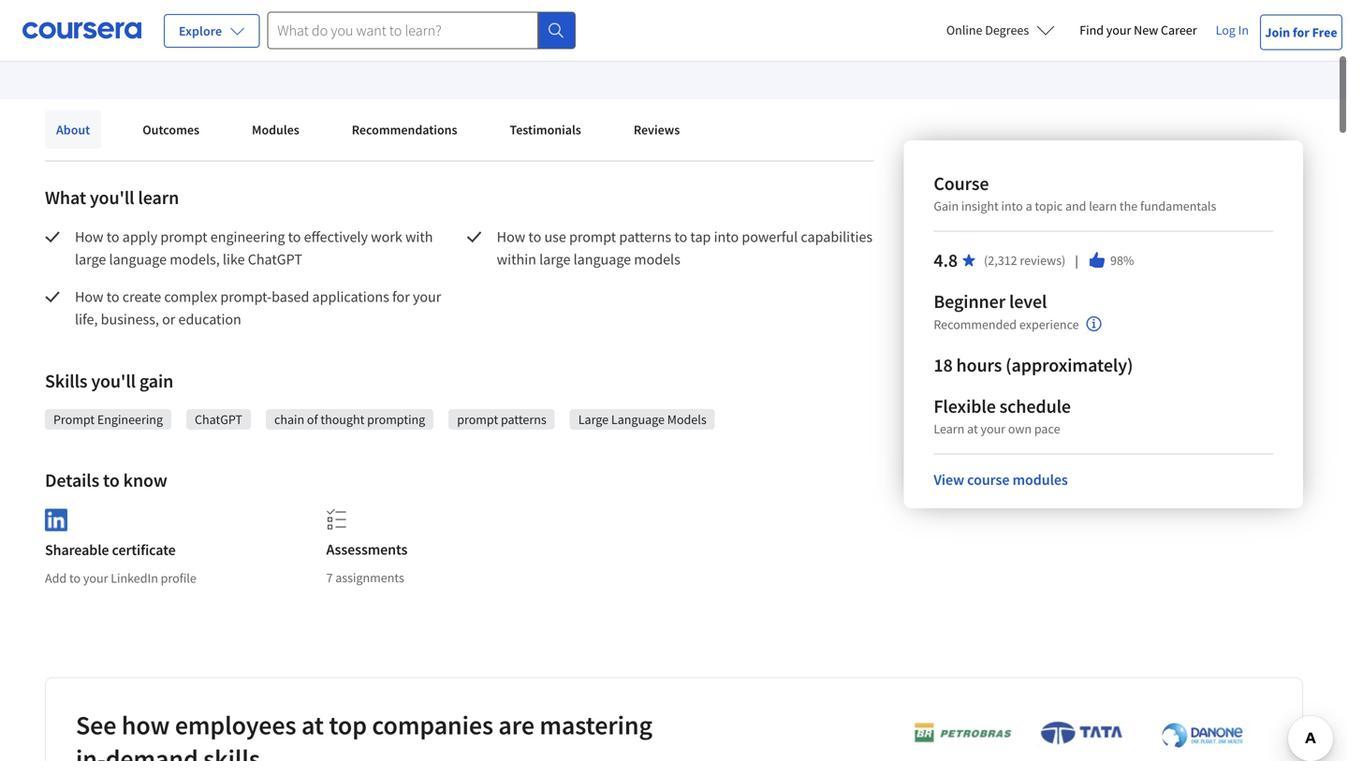 Task type: locate. For each thing, give the bounding box(es) containing it.
at
[[967, 420, 978, 437], [301, 709, 324, 741]]

mastering
[[540, 709, 653, 741]]

for right "applications"
[[392, 287, 410, 306]]

online degrees
[[947, 22, 1029, 38]]

to inside how to create complex prompt-based applications for your life, business, or education
[[106, 287, 119, 306]]

0 vertical spatial you'll
[[90, 186, 134, 209]]

chatgpt down "engineering"
[[248, 250, 302, 269]]

how for how to apply prompt engineering to effectively work with large language models, like chatgpt
[[75, 228, 104, 246]]

1 vertical spatial at
[[301, 709, 324, 741]]

1 vertical spatial into
[[714, 228, 739, 246]]

your inside how to create complex prompt-based applications for your life, business, or education
[[413, 287, 441, 306]]

to for how to use prompt patterns to tap into powerful capabilities within large language models
[[529, 228, 541, 246]]

free
[[1313, 24, 1338, 41]]

to left "effectively"
[[288, 228, 301, 246]]

gain
[[934, 198, 959, 214]]

flexible schedule learn at your own pace
[[934, 395, 1071, 437]]

2 large from the left
[[539, 250, 571, 269]]

your down shareable certificate
[[83, 570, 108, 586]]

learn left the
[[1089, 198, 1117, 214]]

patterns inside how to use prompt patterns to tap into powerful capabilities within large language models
[[619, 228, 672, 246]]

1 horizontal spatial learn
[[1089, 198, 1117, 214]]

into
[[1002, 198, 1023, 214], [714, 228, 739, 246]]

1 horizontal spatial patterns
[[619, 228, 672, 246]]

how
[[122, 709, 170, 741]]

0 horizontal spatial large
[[75, 250, 106, 269]]

None search field
[[267, 12, 576, 49]]

tap
[[691, 228, 711, 246]]

at inside flexible schedule learn at your own pace
[[967, 420, 978, 437]]

chatgpt left chain
[[195, 411, 242, 428]]

modules
[[252, 121, 299, 138]]

what
[[45, 186, 86, 209]]

1 horizontal spatial into
[[1002, 198, 1023, 214]]

insight
[[962, 198, 999, 214]]

prompt inside prompt patterns link
[[457, 411, 498, 428]]

of
[[307, 411, 318, 428]]

or
[[162, 310, 175, 329]]

to up business,
[[106, 287, 119, 306]]

0 horizontal spatial for
[[392, 287, 410, 306]]

join for free link
[[1260, 15, 1343, 50]]

prompt right use
[[569, 228, 616, 246]]

2 language from the left
[[574, 250, 631, 269]]

how inside how to apply prompt engineering to effectively work with large language models, like chatgpt
[[75, 228, 104, 246]]

into inside how to use prompt patterns to tap into powerful capabilities within large language models
[[714, 228, 739, 246]]

are
[[499, 709, 535, 741]]

what you'll learn
[[45, 186, 179, 209]]

1 horizontal spatial large
[[539, 250, 571, 269]]

to left apply
[[106, 228, 119, 246]]

how inside how to use prompt patterns to tap into powerful capabilities within large language models
[[497, 228, 526, 246]]

at for top
[[301, 709, 324, 741]]

1 horizontal spatial chatgpt
[[248, 250, 302, 269]]

for
[[1293, 24, 1310, 41], [392, 287, 410, 306]]

2 horizontal spatial prompt
[[569, 228, 616, 246]]

0 vertical spatial chatgpt
[[248, 250, 302, 269]]

0 horizontal spatial prompt
[[160, 228, 207, 246]]

patterns
[[619, 228, 672, 246], [501, 411, 547, 428]]

reviews)
[[1020, 252, 1066, 269]]

new
[[1134, 22, 1159, 38]]

learn inside the course gain insight into a topic and learn the fundamentals
[[1089, 198, 1117, 214]]

to
[[106, 228, 119, 246], [288, 228, 301, 246], [529, 228, 541, 246], [675, 228, 688, 246], [106, 287, 119, 306], [103, 469, 120, 492], [69, 570, 81, 586]]

your right find
[[1107, 22, 1132, 38]]

to left use
[[529, 228, 541, 246]]

1 horizontal spatial at
[[967, 420, 978, 437]]

your inside find your new career link
[[1107, 22, 1132, 38]]

apply
[[122, 228, 157, 246]]

work
[[371, 228, 402, 246]]

1 vertical spatial you'll
[[91, 369, 136, 393]]

log
[[1216, 22, 1236, 38]]

at right learn
[[967, 420, 978, 437]]

how up within
[[497, 228, 526, 246]]

0 horizontal spatial learn
[[138, 186, 179, 209]]

thought
[[321, 411, 365, 428]]

to for details to know
[[103, 469, 120, 492]]

1 language from the left
[[109, 250, 167, 269]]

large down use
[[539, 250, 571, 269]]

engineering
[[210, 228, 285, 246]]

prompt engineering
[[53, 411, 163, 428]]

details
[[45, 469, 99, 492]]

learn
[[138, 186, 179, 209], [1089, 198, 1117, 214]]

applications
[[312, 287, 389, 306]]

how for how to create complex prompt-based applications for your life, business, or education
[[75, 287, 104, 306]]

at left top
[[301, 709, 324, 741]]

large
[[75, 250, 106, 269], [539, 250, 571, 269]]

how to create complex prompt-based applications for your life, business, or education
[[75, 287, 444, 329]]

language left models
[[574, 250, 631, 269]]

details to know
[[45, 469, 167, 492]]

complex
[[164, 287, 217, 306]]

98%
[[1111, 252, 1134, 269]]

0 vertical spatial into
[[1002, 198, 1023, 214]]

patterns up models
[[619, 228, 672, 246]]

the
[[1120, 198, 1138, 214]]

prompt
[[160, 228, 207, 246], [569, 228, 616, 246], [457, 411, 498, 428]]

0 vertical spatial patterns
[[619, 228, 672, 246]]

language
[[109, 250, 167, 269], [574, 250, 631, 269]]

prompting
[[367, 411, 425, 428]]

modules link
[[241, 110, 311, 149]]

in
[[1239, 22, 1249, 38]]

add
[[45, 570, 67, 586]]

effectively
[[304, 228, 368, 246]]

find your new career link
[[1071, 19, 1207, 42]]

language
[[611, 411, 665, 428]]

course gain insight into a topic and learn the fundamentals
[[934, 172, 1217, 214]]

view
[[934, 471, 965, 489]]

0 horizontal spatial language
[[109, 250, 167, 269]]

your left 'own'
[[981, 420, 1006, 437]]

prompt inside how to apply prompt engineering to effectively work with large language models, like chatgpt
[[160, 228, 207, 246]]

how down what you'll learn
[[75, 228, 104, 246]]

powerful
[[742, 228, 798, 246]]

prompt inside how to use prompt patterns to tap into powerful capabilities within large language models
[[569, 228, 616, 246]]

prompt right prompting
[[457, 411, 498, 428]]

information about difficulty level pre-requisites. image
[[1087, 317, 1102, 331]]

0 horizontal spatial chatgpt
[[195, 411, 242, 428]]

learn
[[934, 420, 965, 437]]

your down with
[[413, 287, 441, 306]]

chain of thought prompting
[[274, 411, 425, 428]]

online degrees button
[[932, 9, 1071, 51]]

you'll right "what"
[[90, 186, 134, 209]]

1 horizontal spatial prompt
[[457, 411, 498, 428]]

large up the life,
[[75, 250, 106, 269]]

outcomes
[[143, 121, 199, 138]]

you'll up prompt engineering
[[91, 369, 136, 393]]

recommendations
[[352, 121, 457, 138]]

prompt-
[[220, 287, 272, 306]]

language down apply
[[109, 250, 167, 269]]

you'll for skills
[[91, 369, 136, 393]]

models
[[667, 411, 707, 428]]

0 horizontal spatial into
[[714, 228, 739, 246]]

how for how to use prompt patterns to tap into powerful capabilities within large language models
[[497, 228, 526, 246]]

at inside see how employees at top companies are mastering in-demand skills
[[301, 709, 324, 741]]

learn up apply
[[138, 186, 179, 209]]

1 horizontal spatial for
[[1293, 24, 1310, 41]]

to right add
[[69, 570, 81, 586]]

your inside flexible schedule learn at your own pace
[[981, 420, 1006, 437]]

how up the life,
[[75, 287, 104, 306]]

explore button
[[164, 14, 260, 48]]

based
[[272, 287, 309, 306]]

into right tap at the right of the page
[[714, 228, 739, 246]]

for right 'join'
[[1293, 24, 1310, 41]]

1 large from the left
[[75, 250, 106, 269]]

into left a at the right top of page
[[1002, 198, 1023, 214]]

What do you want to learn? text field
[[267, 12, 538, 49]]

1 vertical spatial patterns
[[501, 411, 547, 428]]

your
[[1107, 22, 1132, 38], [413, 287, 441, 306], [981, 420, 1006, 437], [83, 570, 108, 586]]

course
[[934, 172, 989, 195]]

to left the know
[[103, 469, 120, 492]]

create
[[122, 287, 161, 306]]

1 horizontal spatial language
[[574, 250, 631, 269]]

1 vertical spatial chatgpt
[[195, 411, 242, 428]]

models,
[[170, 250, 220, 269]]

0 horizontal spatial at
[[301, 709, 324, 741]]

large inside how to apply prompt engineering to effectively work with large language models, like chatgpt
[[75, 250, 106, 269]]

0 vertical spatial at
[[967, 420, 978, 437]]

into inside the course gain insight into a topic and learn the fundamentals
[[1002, 198, 1023, 214]]

shareable certificate
[[45, 541, 176, 559]]

within
[[497, 250, 536, 269]]

assignments
[[335, 569, 404, 586]]

prompt up models,
[[160, 228, 207, 246]]

patterns left large
[[501, 411, 547, 428]]

18
[[934, 353, 953, 377]]

how inside how to create complex prompt-based applications for your life, business, or education
[[75, 287, 104, 306]]

1 vertical spatial for
[[392, 287, 410, 306]]

4.8
[[934, 249, 958, 272]]

chain of thought prompting link
[[274, 410, 425, 429]]

career
[[1161, 22, 1197, 38]]



Task type: describe. For each thing, give the bounding box(es) containing it.
top
[[329, 709, 367, 741]]

to left tap at the right of the page
[[675, 228, 688, 246]]

level
[[1009, 290, 1047, 313]]

(2,312 reviews) |
[[984, 251, 1081, 269]]

and
[[1066, 198, 1087, 214]]

for inside how to create complex prompt-based applications for your life, business, or education
[[392, 287, 410, 306]]

models
[[634, 250, 681, 269]]

language inside how to apply prompt engineering to effectively work with large language models, like chatgpt
[[109, 250, 167, 269]]

to for add to your linkedin profile
[[69, 570, 81, 586]]

to for how to create complex prompt-based applications for your life, business, or education
[[106, 287, 119, 306]]

prompt for models,
[[160, 228, 207, 246]]

chatgpt inside how to apply prompt engineering to effectively work with large language models, like chatgpt
[[248, 250, 302, 269]]

flexible
[[934, 395, 996, 418]]

large language models
[[578, 411, 707, 428]]

in-
[[76, 742, 106, 761]]

enrolled
[[149, 34, 202, 52]]

online
[[947, 22, 983, 38]]

chain
[[274, 411, 304, 428]]

prompt patterns link
[[457, 410, 547, 429]]

0 vertical spatial for
[[1293, 24, 1310, 41]]

find your new career
[[1080, 22, 1197, 38]]

about
[[56, 121, 90, 138]]

skills you'll gain
[[45, 369, 173, 393]]

fundamentals
[[1141, 198, 1217, 214]]

demand
[[106, 742, 198, 761]]

prompt patterns
[[457, 411, 547, 428]]

recommendations link
[[341, 110, 469, 149]]

|
[[1073, 251, 1081, 269]]

capabilities
[[801, 228, 873, 246]]

linkedin
[[111, 570, 158, 586]]

add to your linkedin profile
[[45, 570, 196, 586]]

to for how to apply prompt engineering to effectively work with large language models, like chatgpt
[[106, 228, 119, 246]]

large
[[578, 411, 609, 428]]

employees
[[175, 709, 296, 741]]

modules
[[1013, 471, 1068, 489]]

language inside how to use prompt patterns to tap into powerful capabilities within large language models
[[574, 250, 631, 269]]

chatgpt link
[[195, 410, 242, 429]]

see how employees at top companies are mastering in-demand skills
[[76, 709, 653, 761]]

you'll for what
[[90, 186, 134, 209]]

(2,312
[[984, 252, 1018, 269]]

coursera enterprise logos image
[[886, 721, 1260, 761]]

beginner level
[[934, 290, 1047, 313]]

outcomes link
[[131, 110, 211, 149]]

explore
[[179, 22, 222, 39]]

course
[[967, 471, 1010, 489]]

7 assignments
[[326, 569, 404, 586]]

reviews link
[[623, 110, 691, 149]]

companies
[[372, 709, 493, 741]]

log in
[[1216, 22, 1249, 38]]

prompt for large
[[569, 228, 616, 246]]

engineering
[[97, 411, 163, 428]]

degrees
[[985, 22, 1029, 38]]

about link
[[45, 110, 101, 149]]

use
[[544, 228, 566, 246]]

schedule
[[1000, 395, 1071, 418]]

education
[[178, 310, 241, 329]]

236,205
[[45, 34, 97, 52]]

how to use prompt patterns to tap into powerful capabilities within large language models
[[497, 228, 876, 269]]

already
[[100, 34, 146, 52]]

view course modules
[[934, 471, 1068, 489]]

large inside how to use prompt patterns to tap into powerful capabilities within large language models
[[539, 250, 571, 269]]

gain
[[139, 369, 173, 393]]

topic
[[1035, 198, 1063, 214]]

recommended experience
[[934, 316, 1079, 333]]

18 hours (approximately)
[[934, 353, 1133, 377]]

skills
[[203, 742, 260, 761]]

log in link
[[1207, 19, 1259, 41]]

a
[[1026, 198, 1033, 214]]

beginner
[[934, 290, 1006, 313]]

coursera image
[[22, 15, 141, 45]]

(approximately)
[[1006, 353, 1133, 377]]

236,205 already enrolled
[[45, 34, 202, 52]]

7
[[326, 569, 333, 586]]

shareable
[[45, 541, 109, 559]]

view course modules link
[[934, 471, 1068, 489]]

large language models link
[[578, 410, 707, 429]]

skills
[[45, 369, 88, 393]]

know
[[123, 469, 167, 492]]

experience
[[1020, 316, 1079, 333]]

0 horizontal spatial patterns
[[501, 411, 547, 428]]

pace
[[1035, 420, 1061, 437]]

testimonials link
[[499, 110, 593, 149]]

with
[[405, 228, 433, 246]]

find
[[1080, 22, 1104, 38]]

life,
[[75, 310, 98, 329]]

certificate
[[112, 541, 176, 559]]

prompt
[[53, 411, 95, 428]]

prompt engineering link
[[53, 410, 163, 429]]

at for your
[[967, 420, 978, 437]]



Task type: vqa. For each thing, say whether or not it's contained in the screenshot.
Coursera within About What We Offer Leadership Careers Catalog Coursera Plus Professional Certificates MasterTrack® Certificates Degrees For Enterprise
no



